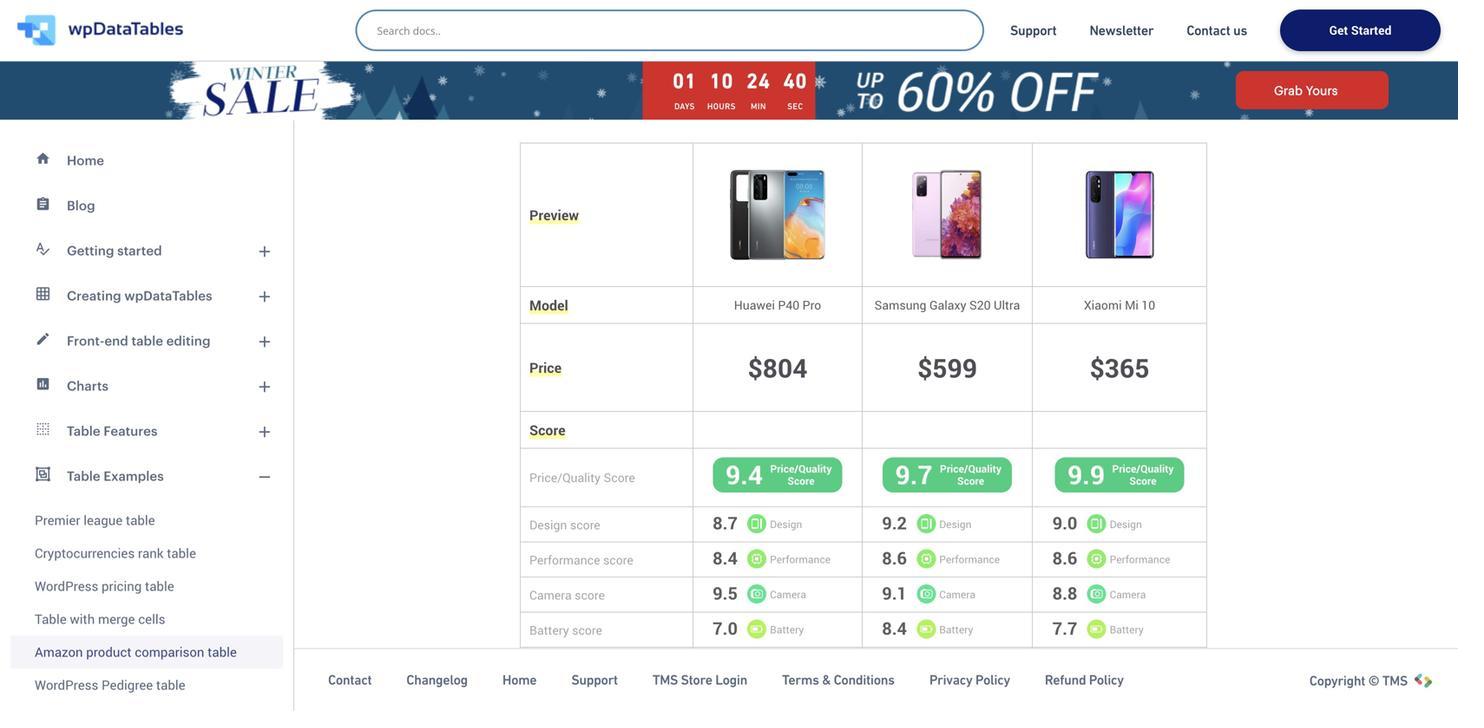 Task type: vqa. For each thing, say whether or not it's contained in the screenshot.


Task type: describe. For each thing, give the bounding box(es) containing it.
pricing
[[102, 578, 142, 596]]

0 vertical spatial 10
[[710, 69, 734, 93]]

7
[[1134, 27, 1141, 43]]

design up performance score
[[530, 517, 567, 533]]

design for 9.2
[[940, 518, 972, 532]]

grab yours
[[1275, 83, 1338, 97]]

contact for contact us
[[1187, 23, 1231, 38]]

copyright © tms
[[1310, 674, 1408, 689]]

user
[[530, 657, 559, 676]]

9.4 price/quality score
[[726, 457, 832, 492]]

example 6 link
[[971, 13, 1065, 57]]

$365
[[1090, 350, 1150, 385]]

cryptocurrencies rank table link
[[10, 537, 283, 570]]

9.5
[[713, 582, 738, 606]]

table examples
[[67, 469, 164, 484]]

privacy policy
[[930, 673, 1011, 689]]

example 7 link
[[1066, 13, 1159, 57]]

user reviews
[[530, 657, 610, 676]]

can
[[420, 97, 442, 111]]

1 horizontal spatial 10
[[1142, 297, 1156, 313]]

changelog
[[407, 673, 468, 689]]

get started link
[[1281, 10, 1441, 51]]

grab
[[1275, 83, 1303, 97]]

example for example 8
[[1178, 27, 1225, 43]]

score for 8.7
[[570, 517, 601, 533]]

examples
[[104, 469, 164, 484]]

table for table examples
[[67, 469, 100, 484]]

design score
[[530, 517, 601, 533]]

score for 9.7
[[958, 475, 985, 489]]

copyright
[[1310, 674, 1366, 689]]

premier league table link
[[10, 499, 283, 537]]

by
[[575, 97, 589, 111]]

table features
[[67, 424, 158, 439]]

tms inside tms store login link
[[653, 673, 678, 689]]

xiaomi mi 10
[[1084, 297, 1156, 313]]

2 8.6 from the left
[[1053, 547, 1078, 571]]

1 horizontal spatial home link
[[503, 672, 537, 690]]

p40
[[778, 297, 800, 313]]

with
[[70, 611, 95, 629]]

score for 9.5
[[575, 587, 605, 604]]

2 this from the left
[[734, 97, 755, 111]]

Search form search field
[[377, 18, 972, 43]]

front-
[[67, 333, 105, 349]]

score for 9.9
[[1130, 475, 1157, 489]]

editing
[[166, 333, 211, 349]]

preview
[[530, 206, 579, 224]]

charts
[[67, 379, 109, 394]]

table examples link
[[10, 454, 283, 499]]

tms store login
[[653, 673, 748, 689]]

Search input search field
[[377, 18, 972, 43]]

sec
[[788, 102, 804, 112]]

privacy
[[930, 673, 973, 689]]

score for 8.4
[[603, 552, 634, 569]]

refund policy
[[1045, 673, 1124, 689]]

price/quality for 9.7
[[940, 462, 1002, 476]]

policy for refund policy
[[1089, 673, 1124, 689]]

table with merge cells link
[[10, 603, 283, 636]]

getting
[[67, 243, 114, 258]]

started
[[1352, 22, 1392, 38]]

on
[[716, 97, 731, 111]]

example 8 link
[[1160, 13, 1253, 57]]

cryptocurrencies
[[35, 545, 135, 563]]

9.7
[[896, 457, 933, 492]]

login
[[716, 673, 748, 689]]

ultra
[[994, 297, 1020, 313]]

1 8.6 from the left
[[882, 547, 907, 571]]

table for wordpress pricing table
[[145, 578, 174, 596]]

1 vertical spatial support link
[[572, 672, 618, 690]]

us
[[1234, 23, 1248, 38]]

you can create a table like this by following the tutorial on this link
[[396, 97, 779, 111]]

cells
[[138, 611, 165, 629]]

9.0
[[1053, 512, 1078, 535]]

the
[[649, 97, 668, 111]]

8
[[1228, 27, 1235, 43]]

xiaomi
[[1084, 297, 1122, 313]]

started
[[117, 243, 162, 258]]

mi
[[1125, 297, 1139, 313]]

refund
[[1045, 673, 1086, 689]]

$599
[[918, 350, 978, 385]]

wordpress pricing table
[[35, 578, 174, 596]]

table for front-end table editing
[[132, 333, 163, 349]]

creating wpdatatables link
[[10, 273, 283, 319]]

product
[[86, 644, 132, 662]]

table right comparison
[[208, 644, 237, 662]]

amazon product comparison table
[[35, 644, 237, 662]]

9.1
[[882, 582, 907, 606]]

example for example 6
[[990, 27, 1037, 43]]

price/quality for 9.4
[[771, 462, 832, 476]]

conditions
[[834, 673, 895, 689]]

wordpress pedigree table
[[35, 677, 185, 695]]

pedigree
[[102, 677, 153, 695]]

getting started
[[67, 243, 162, 258]]

8.8
[[1053, 582, 1078, 606]]

grab yours link
[[1236, 71, 1389, 109]]

table for table features
[[67, 424, 100, 439]]

terms & conditions link
[[782, 672, 895, 690]]

7.7
[[1053, 617, 1078, 641]]

camera up battery score
[[530, 587, 572, 604]]

design for 8.7
[[770, 518, 803, 532]]



Task type: locate. For each thing, give the bounding box(es) containing it.
1 horizontal spatial policy
[[1089, 673, 1124, 689]]

huawei p40 pro
[[734, 297, 822, 313]]

2 policy from the left
[[1089, 673, 1124, 689]]

1 vertical spatial table
[[67, 469, 100, 484]]

policy right refund
[[1089, 673, 1124, 689]]

price/quality for 9.9
[[1113, 462, 1174, 476]]

wpdatatables
[[124, 288, 212, 303]]

score up camera score
[[603, 552, 634, 569]]

0 horizontal spatial home
[[67, 153, 104, 168]]

tms
[[653, 673, 678, 689], [1383, 674, 1408, 689]]

features
[[104, 424, 158, 439]]

9.7 price/quality score
[[896, 457, 1002, 492]]

home left reviews
[[503, 673, 537, 689]]

8.4 down 9.1
[[882, 617, 907, 641]]

0 horizontal spatial support
[[572, 673, 618, 689]]

wordpress
[[35, 578, 98, 596], [35, 677, 98, 695]]

9.9 price/quality score
[[1068, 457, 1174, 492]]

support right user
[[572, 673, 618, 689]]

create
[[445, 97, 482, 111]]

camera right 9.1
[[940, 588, 976, 602]]

privacy policy link
[[930, 672, 1011, 690]]

8.6 up '8.8' on the right
[[1053, 547, 1078, 571]]

score for 7.0
[[572, 622, 603, 639]]

wordpress for wordpress pricing table
[[35, 578, 98, 596]]

table for premier league table
[[126, 512, 155, 530]]

01
[[673, 69, 697, 93]]

1 policy from the left
[[976, 673, 1011, 689]]

tms store login link
[[653, 672, 748, 690]]

1 this from the left
[[550, 97, 572, 111]]

this left by
[[550, 97, 572, 111]]

battery for 7.7
[[1110, 623, 1144, 637]]

1 vertical spatial support
[[572, 673, 618, 689]]

0 vertical spatial table
[[67, 424, 100, 439]]

get
[[1330, 22, 1349, 38]]

table for wordpress pedigree table
[[156, 677, 185, 695]]

comparison
[[135, 644, 204, 662]]

changelog link
[[407, 672, 468, 690]]

2 wordpress from the top
[[35, 677, 98, 695]]

camera right '8.8' on the right
[[1110, 588, 1146, 602]]

1 vertical spatial home
[[503, 673, 537, 689]]

cryptocurrencies rank table
[[35, 545, 196, 563]]

samsung galaxy s20 ultra
[[875, 297, 1020, 313]]

0 horizontal spatial 8.6
[[882, 547, 907, 571]]

support for support link to the bottom
[[572, 673, 618, 689]]

$804
[[748, 350, 808, 385]]

price/quality score
[[530, 470, 635, 486]]

0 horizontal spatial policy
[[976, 673, 1011, 689]]

merge
[[98, 611, 135, 629]]

days
[[675, 102, 695, 112]]

pro
[[803, 297, 822, 313]]

0 horizontal spatial support link
[[572, 672, 618, 690]]

newsletter link
[[1090, 22, 1154, 39]]

tms right '©'
[[1383, 674, 1408, 689]]

wpdatatables - tables and charts manager wordpress plugin image
[[17, 15, 183, 46]]

league
[[84, 512, 123, 530]]

0 vertical spatial support
[[1011, 23, 1057, 38]]

premier league table
[[35, 512, 155, 530]]

0 vertical spatial contact
[[1187, 23, 1231, 38]]

1 horizontal spatial 8.4
[[882, 617, 907, 641]]

policy inside 'link'
[[1089, 673, 1124, 689]]

1 vertical spatial contact
[[328, 673, 372, 689]]

home link left reviews
[[503, 672, 537, 690]]

0 horizontal spatial example
[[990, 27, 1037, 43]]

table for cryptocurrencies rank table
[[167, 545, 196, 563]]

wordpress pedigree table link
[[10, 669, 283, 702]]

premier
[[35, 512, 80, 530]]

support link right user
[[572, 672, 618, 690]]

example left "7"
[[1084, 27, 1131, 43]]

support link
[[1011, 22, 1057, 39], [572, 672, 618, 690]]

8.4 down 8.7
[[713, 547, 738, 571]]

huawei
[[734, 297, 775, 313]]

camera for 9.5
[[770, 588, 807, 602]]

creating
[[67, 288, 121, 303]]

0 vertical spatial 8.4
[[713, 547, 738, 571]]

1 horizontal spatial 8.6
[[1053, 547, 1078, 571]]

camera right 9.5
[[770, 588, 807, 602]]

score
[[570, 517, 601, 533], [603, 552, 634, 569], [575, 587, 605, 604], [572, 622, 603, 639]]

1 horizontal spatial tms
[[1383, 674, 1408, 689]]

10 up the on
[[710, 69, 734, 93]]

battery up privacy
[[940, 623, 974, 637]]

tutorial
[[671, 97, 713, 111]]

table up cryptocurrencies rank table link
[[126, 512, 155, 530]]

10
[[710, 69, 734, 93], [1142, 297, 1156, 313]]

wordpress up with
[[35, 578, 98, 596]]

wordpress for wordpress pedigree table
[[35, 677, 98, 695]]

table up premier league table
[[67, 469, 100, 484]]

contact for contact
[[328, 673, 372, 689]]

price/quality up design score
[[530, 470, 601, 486]]

end
[[105, 333, 128, 349]]

battery up terms
[[770, 623, 804, 637]]

design
[[530, 517, 567, 533], [770, 518, 803, 532], [940, 518, 972, 532], [1110, 518, 1142, 532]]

score inside the 9.9 price/quality score
[[1130, 475, 1157, 489]]

8.6 up 9.1
[[882, 547, 907, 571]]

home link
[[10, 138, 283, 183], [503, 672, 537, 690]]

this right the on
[[734, 97, 755, 111]]

home link up blog
[[10, 138, 283, 183]]

table down comparison
[[156, 677, 185, 695]]

1 horizontal spatial support link
[[1011, 22, 1057, 39]]

refund policy link
[[1045, 672, 1124, 690]]

table inside "link"
[[132, 333, 163, 349]]

price/quality right 9.9
[[1113, 462, 1174, 476]]

score inside 9.4 price/quality score
[[788, 475, 815, 489]]

contact
[[1187, 23, 1231, 38], [328, 673, 372, 689]]

price/quality inside the 9.9 price/quality score
[[1113, 462, 1174, 476]]

table down charts
[[67, 424, 100, 439]]

design for 9.0
[[1110, 518, 1142, 532]]

store
[[681, 673, 713, 689]]

front-end table editing
[[67, 333, 211, 349]]

this
[[550, 97, 572, 111], [734, 97, 755, 111]]

table right end
[[132, 333, 163, 349]]

wordpress down amazon
[[35, 677, 98, 695]]

home up blog
[[67, 153, 104, 168]]

design down 9.4 price/quality score
[[770, 518, 803, 532]]

2 horizontal spatial example
[[1178, 27, 1225, 43]]

model
[[530, 296, 568, 315]]

price/quality right 9.4
[[771, 462, 832, 476]]

price/quality inside 9.4 price/quality score
[[771, 462, 832, 476]]

you
[[396, 97, 418, 111]]

battery for 7.0
[[770, 623, 804, 637]]

0 vertical spatial wordpress
[[35, 578, 98, 596]]

0 horizontal spatial this
[[550, 97, 572, 111]]

0 vertical spatial support link
[[1011, 22, 1057, 39]]

tms left store in the left of the page
[[653, 673, 678, 689]]

8.4 for performance
[[713, 547, 738, 571]]

price
[[530, 358, 562, 377]]

home
[[67, 153, 104, 168], [503, 673, 537, 689]]

battery right 7.7
[[1110, 623, 1144, 637]]

10 right mi at right top
[[1142, 297, 1156, 313]]

0 horizontal spatial contact
[[328, 673, 372, 689]]

amazon
[[35, 644, 83, 662]]

example 8
[[1178, 27, 1235, 43]]

battery for 8.4
[[940, 623, 974, 637]]

0 vertical spatial home link
[[10, 138, 283, 183]]

blog link
[[10, 183, 283, 228]]

0 horizontal spatial home link
[[10, 138, 283, 183]]

link
[[758, 97, 779, 111]]

score up performance score
[[570, 517, 601, 533]]

design down the 9.9 price/quality score
[[1110, 518, 1142, 532]]

&
[[822, 673, 831, 689]]

camera for 8.8
[[1110, 588, 1146, 602]]

example
[[990, 27, 1037, 43], [1084, 27, 1131, 43], [1178, 27, 1225, 43]]

3 example from the left
[[1178, 27, 1225, 43]]

charts link
[[10, 364, 283, 409]]

0 vertical spatial home
[[67, 153, 104, 168]]

1 horizontal spatial contact
[[1187, 23, 1231, 38]]

reviews
[[562, 657, 610, 676]]

support left example 7
[[1011, 23, 1057, 38]]

example 6
[[990, 27, 1046, 43]]

2 vertical spatial table
[[35, 611, 67, 629]]

amazon product comparison table link
[[10, 636, 283, 669]]

9.4
[[726, 457, 763, 492]]

score down performance score
[[575, 587, 605, 604]]

example left 6
[[990, 27, 1037, 43]]

table left with
[[35, 611, 67, 629]]

support for the top support link
[[1011, 23, 1057, 38]]

score up reviews
[[572, 622, 603, 639]]

7.0
[[713, 617, 738, 641]]

1 vertical spatial wordpress
[[35, 677, 98, 695]]

like
[[527, 97, 547, 111]]

0 horizontal spatial 10
[[710, 69, 734, 93]]

8.4 for battery
[[882, 617, 907, 641]]

example left 8
[[1178, 27, 1225, 43]]

policy for privacy policy
[[976, 673, 1011, 689]]

0 horizontal spatial 8.4
[[713, 547, 738, 571]]

terms & conditions
[[782, 673, 895, 689]]

min
[[751, 102, 766, 112]]

score for 9.4
[[788, 475, 815, 489]]

table right rank
[[167, 545, 196, 563]]

table with merge cells
[[35, 611, 165, 629]]

8.6
[[882, 547, 907, 571], [1053, 547, 1078, 571]]

get started
[[1330, 22, 1392, 38]]

support link left example 7
[[1011, 22, 1057, 39]]

score inside 9.7 price/quality score
[[958, 475, 985, 489]]

1 example from the left
[[990, 27, 1037, 43]]

yours
[[1306, 83, 1338, 97]]

galaxy
[[930, 297, 967, 313]]

2 example from the left
[[1084, 27, 1131, 43]]

battery up user
[[530, 622, 569, 639]]

1 wordpress from the top
[[35, 578, 98, 596]]

1 vertical spatial 8.4
[[882, 617, 907, 641]]

1 horizontal spatial this
[[734, 97, 755, 111]]

1 vertical spatial 10
[[1142, 297, 1156, 313]]

6
[[1040, 27, 1046, 43]]

table up cells
[[145, 578, 174, 596]]

table
[[67, 424, 100, 439], [67, 469, 100, 484], [35, 611, 67, 629]]

policy right privacy
[[976, 673, 1011, 689]]

price/quality inside 9.7 price/quality score
[[940, 462, 1002, 476]]

battery
[[530, 622, 569, 639], [770, 623, 804, 637], [940, 623, 974, 637], [1110, 623, 1144, 637]]

creating wpdatatables
[[67, 288, 212, 303]]

1 horizontal spatial support
[[1011, 23, 1057, 38]]

example for example 7
[[1084, 27, 1131, 43]]

camera for 9.1
[[940, 588, 976, 602]]

0 horizontal spatial tms
[[653, 673, 678, 689]]

table for table with merge cells
[[35, 611, 67, 629]]

s20
[[970, 297, 991, 313]]

camera score
[[530, 587, 605, 604]]

price/quality right 9.7
[[940, 462, 1002, 476]]

table right the a on the left of page
[[495, 97, 524, 111]]

score
[[530, 421, 566, 440], [604, 470, 635, 486], [788, 475, 815, 489], [958, 475, 985, 489], [1130, 475, 1157, 489]]

table
[[495, 97, 524, 111], [132, 333, 163, 349], [126, 512, 155, 530], [167, 545, 196, 563], [145, 578, 174, 596], [208, 644, 237, 662], [156, 677, 185, 695]]

rank
[[138, 545, 164, 563]]

1 vertical spatial home link
[[503, 672, 537, 690]]

design down 9.7 price/quality score
[[940, 518, 972, 532]]

1 horizontal spatial example
[[1084, 27, 1131, 43]]

1 horizontal spatial home
[[503, 673, 537, 689]]



